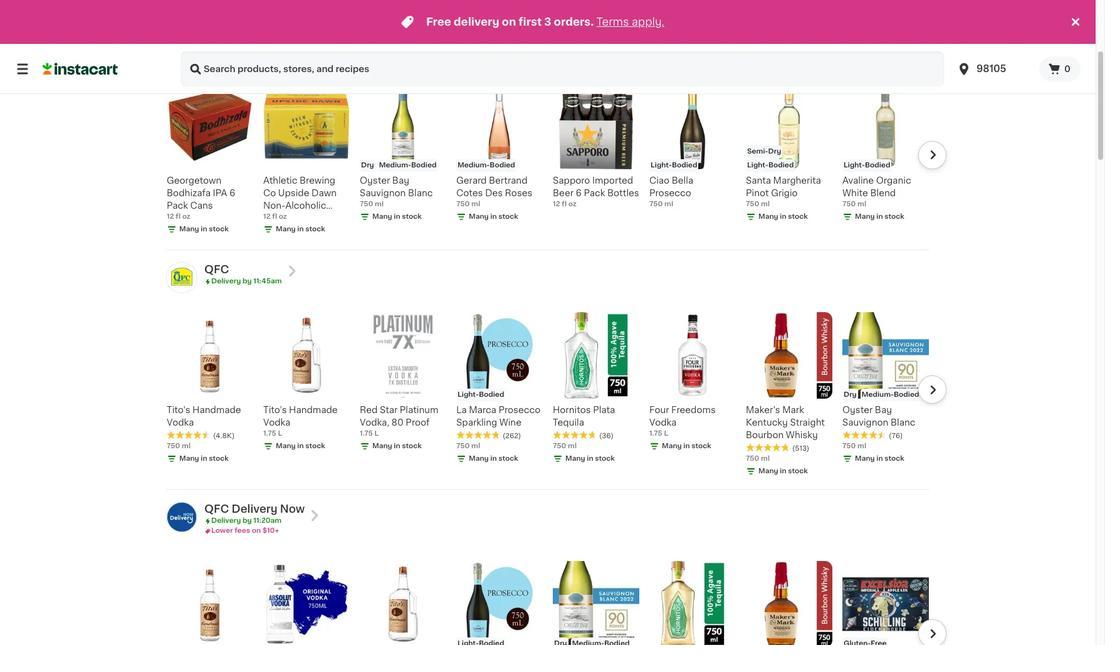 Task type: locate. For each thing, give the bounding box(es) containing it.
fl for georgetown
[[176, 213, 181, 220]]

12 down the beer at top right
[[553, 201, 561, 208]]

2 98105 button from the left
[[957, 51, 1033, 87]]

many in stock down the (36)
[[566, 456, 615, 463]]

1 horizontal spatial 1.75
[[360, 431, 373, 437]]

750 ml down bourbon
[[747, 456, 770, 463]]

qfc for qfc
[[205, 265, 229, 275]]

0 horizontal spatial medium-
[[379, 162, 412, 169]]

0 vertical spatial blanc
[[408, 189, 433, 198]]

(262)
[[503, 433, 521, 440]]

3 1.75 from the left
[[650, 431, 663, 437]]

alcoholic
[[286, 201, 326, 210]]

ml
[[375, 201, 384, 208], [472, 201, 481, 208], [665, 201, 674, 208], [762, 201, 770, 208], [858, 201, 867, 208], [182, 443, 191, 450], [472, 443, 481, 450], [568, 443, 577, 450], [858, 443, 867, 450], [762, 456, 770, 463]]

sauvignon inside the oyster bay sauvignon blanc 750 ml
[[360, 189, 406, 198]]

blend
[[871, 189, 897, 198]]

on left first
[[502, 17, 517, 27]]

vodka inside tito's handmade vodka
[[167, 419, 194, 427]]

oz inside sapporo imported beer 6 pack bottles 12 fl oz
[[569, 201, 577, 208]]

stock down (262)
[[499, 456, 519, 463]]

four
[[650, 406, 670, 415]]

vodka for four freedoms vodka 1.75 l
[[650, 419, 677, 427]]

0 vertical spatial item carousel region
[[149, 78, 947, 245]]

2 horizontal spatial dry
[[844, 392, 857, 399]]

1 horizontal spatial l
[[375, 431, 379, 437]]

0 horizontal spatial l
[[278, 431, 282, 437]]

(76)
[[890, 433, 904, 440]]

l right (4.8k)
[[278, 431, 282, 437]]

many in stock down the oyster bay sauvignon blanc 750 ml
[[373, 213, 422, 220]]

1 horizontal spatial dry
[[769, 148, 782, 155]]

delivery up delivery by 11:20am
[[232, 505, 278, 515]]

750 inside santa margherita pinot grigio 750 ml
[[747, 201, 760, 208]]

ipa
[[213, 189, 227, 198]]

stock down 'grigio'
[[789, 213, 809, 220]]

fl
[[562, 201, 567, 208], [176, 213, 181, 220], [272, 213, 277, 220]]

2 horizontal spatial fl
[[562, 201, 567, 208]]

oyster
[[360, 176, 390, 185], [843, 406, 873, 415]]

1 handmade from the left
[[193, 406, 241, 415]]

750
[[360, 201, 374, 208], [457, 201, 470, 208], [650, 201, 663, 208], [747, 201, 760, 208], [843, 201, 857, 208], [167, 443, 180, 450], [457, 443, 470, 450], [553, 443, 567, 450], [843, 443, 857, 450], [747, 456, 760, 463]]

750 ml
[[167, 443, 191, 450], [457, 443, 481, 450], [553, 443, 577, 450], [843, 443, 867, 450], [747, 456, 770, 463]]

2 horizontal spatial 12
[[553, 201, 561, 208]]

0 horizontal spatial dry
[[361, 162, 374, 169]]

blanc inside oyster bay sauvignon blanc
[[891, 419, 916, 427]]

750 ml down oyster bay sauvignon blanc
[[843, 443, 867, 450]]

sapporo
[[553, 176, 591, 185]]

750 down bourbon
[[747, 456, 760, 463]]

0 vertical spatial sauvignon
[[360, 189, 406, 198]]

in down 'grigio'
[[781, 213, 787, 220]]

blanc up "(76)"
[[891, 419, 916, 427]]

bay inside the oyster bay sauvignon blanc 750 ml
[[393, 176, 410, 185]]

in down the oyster bay sauvignon blanc 750 ml
[[394, 213, 401, 220]]

3 vodka from the left
[[650, 419, 677, 427]]

1 horizontal spatial handmade
[[289, 406, 338, 415]]

stock down (513)
[[789, 468, 809, 475]]

dry up the oyster bay sauvignon blanc 750 ml
[[361, 162, 374, 169]]

0 vertical spatial pack
[[584, 189, 606, 198]]

bay
[[393, 176, 410, 185], [876, 406, 893, 415]]

0 horizontal spatial pack
[[167, 201, 188, 210]]

6
[[230, 189, 236, 198], [576, 189, 582, 198], [314, 214, 320, 223]]

qfc up delivery by 11:45am
[[205, 265, 229, 275]]

oz down the bodhizafa
[[182, 213, 191, 220]]

item carousel region for qfc
[[149, 308, 947, 485]]

golden
[[263, 214, 296, 223]]

12 down the "non-" on the top left of page
[[263, 213, 271, 220]]

wine
[[500, 419, 522, 427]]

vodka for tito's handmade vodka 1.75 l
[[263, 419, 291, 427]]

12 for sapporo
[[553, 201, 561, 208]]

handmade for tito's handmade vodka 1.75 l
[[289, 406, 338, 415]]

bodied up bertrand
[[490, 162, 516, 169]]

1 qfc from the top
[[205, 265, 229, 275]]

1 vertical spatial dry medium-bodied
[[844, 392, 920, 399]]

0 vertical spatial oyster
[[360, 176, 390, 185]]

in down tito's handmade vodka 1.75 l
[[298, 443, 304, 450]]

dawn
[[312, 189, 337, 198]]

pack inside sapporo imported beer 6 pack bottles 12 fl oz
[[584, 189, 606, 198]]

12:00pm
[[254, 39, 284, 46]]

1 horizontal spatial sauvignon
[[843, 419, 889, 427]]

0 horizontal spatial handmade
[[193, 406, 241, 415]]

delivery for delivery by 12:00pm
[[211, 39, 241, 46]]

on inside limited time offer region
[[502, 17, 517, 27]]

cans inside athletic brewing co upside dawn non-alcoholic golden ale 6 pack cans
[[263, 226, 286, 235]]

by
[[243, 39, 252, 46], [243, 278, 252, 285], [243, 518, 252, 525]]

pack for imported
[[584, 189, 606, 198]]

750 ml down tequila on the bottom of page
[[553, 443, 577, 450]]

1 1.75 from the left
[[263, 431, 277, 437]]

on for fees
[[252, 528, 261, 535]]

750 right "alcoholic"
[[360, 201, 374, 208]]

2 by from the top
[[243, 278, 252, 285]]

1 l from the left
[[278, 431, 282, 437]]

instacart logo image
[[43, 61, 118, 77]]

3 l from the left
[[665, 431, 669, 437]]

dry
[[769, 148, 782, 155], [361, 162, 374, 169], [844, 392, 857, 399]]

0 horizontal spatial prosecco
[[499, 406, 541, 415]]

2 vertical spatial by
[[243, 518, 252, 525]]

pack
[[584, 189, 606, 198], [167, 201, 188, 210], [322, 214, 344, 223]]

prosecco inside la marca prosecco sparkling wine
[[499, 406, 541, 415]]

dry medium-bodied up the oyster bay sauvignon blanc 750 ml
[[361, 162, 437, 169]]

2 horizontal spatial pack
[[584, 189, 606, 198]]

la
[[457, 406, 467, 415]]

12 down the bodhizafa
[[167, 213, 174, 220]]

tequila
[[553, 419, 585, 427]]

cans
[[190, 201, 213, 210], [263, 226, 286, 235]]

bodied
[[412, 162, 437, 169], [490, 162, 516, 169], [672, 162, 698, 169], [769, 162, 794, 169], [866, 162, 891, 169], [479, 392, 505, 399], [895, 392, 920, 399]]

0 vertical spatial dry medium-bodied
[[361, 162, 437, 169]]

2 horizontal spatial medium-
[[862, 392, 895, 399]]

1 horizontal spatial prosecco
[[650, 189, 692, 198]]

750 ml for hornitos plata tequila
[[553, 443, 577, 450]]

l for tito's handmade vodka
[[278, 431, 282, 437]]

medium-bodied
[[458, 162, 516, 169]]

georgetown
[[167, 176, 222, 185]]

in down the blend
[[877, 213, 884, 220]]

cotes
[[457, 189, 483, 198]]

vodka inside four freedoms vodka 1.75 l
[[650, 419, 677, 427]]

1 horizontal spatial bay
[[876, 406, 893, 415]]

1 vertical spatial cans
[[263, 226, 286, 235]]

ml inside santa margherita pinot grigio 750 ml
[[762, 201, 770, 208]]

cans inside georgetown bodhizafa ipa 6 pack cans 12 fl oz
[[190, 201, 213, 210]]

prosecco up wine
[[499, 406, 541, 415]]

terms
[[597, 17, 630, 27]]

many in stock down the blend
[[856, 213, 905, 220]]

ml inside ciao bella prosecco 750 ml
[[665, 201, 674, 208]]

6 for beer
[[576, 189, 582, 198]]

medium- up gerard
[[458, 162, 490, 169]]

oz inside georgetown bodhizafa ipa 6 pack cans 12 fl oz
[[182, 213, 191, 220]]

item carousel region containing tito's handmade vodka
[[149, 308, 947, 485]]

1.75 inside four freedoms vodka 1.75 l
[[650, 431, 663, 437]]

12
[[553, 201, 561, 208], [167, 213, 174, 220], [263, 213, 271, 220]]

on for delivery
[[502, 17, 517, 27]]

1 horizontal spatial oyster
[[843, 406, 873, 415]]

2 horizontal spatial 6
[[576, 189, 582, 198]]

l inside tito's handmade vodka 1.75 l
[[278, 431, 282, 437]]

by up lower fees on $10+
[[243, 518, 252, 525]]

tito's inside tito's handmade vodka 1.75 l
[[263, 406, 287, 415]]

0 horizontal spatial fl
[[176, 213, 181, 220]]

dry up santa
[[769, 148, 782, 155]]

cans down the bodhizafa
[[190, 201, 213, 210]]

1.75 down four
[[650, 431, 663, 437]]

stock down georgetown bodhizafa ipa 6 pack cans 12 fl oz
[[209, 226, 229, 233]]

12 inside georgetown bodhizafa ipa 6 pack cans 12 fl oz
[[167, 213, 174, 220]]

oz down the "non-" on the top left of page
[[279, 213, 287, 220]]

2 qfc from the top
[[205, 505, 229, 515]]

light- up ciao
[[651, 162, 672, 169]]

light-bodied up the marca
[[458, 392, 505, 399]]

0 horizontal spatial bay
[[393, 176, 410, 185]]

l
[[278, 431, 282, 437], [375, 431, 379, 437], [665, 431, 669, 437]]

2 horizontal spatial l
[[665, 431, 669, 437]]

0 horizontal spatial 12
[[167, 213, 174, 220]]

0 horizontal spatial blanc
[[408, 189, 433, 198]]

fl inside georgetown bodhizafa ipa 6 pack cans 12 fl oz
[[176, 213, 181, 220]]

l down four
[[665, 431, 669, 437]]

by for 12:00pm
[[243, 39, 252, 46]]

0 horizontal spatial vodka
[[167, 419, 194, 427]]

terms apply. link
[[597, 17, 665, 27]]

1 horizontal spatial pack
[[322, 214, 344, 223]]

1 horizontal spatial tito's
[[263, 406, 287, 415]]

many down tito's handmade vodka 1.75 l
[[276, 443, 296, 450]]

0 horizontal spatial tito's
[[167, 406, 190, 415]]

0 horizontal spatial 6
[[230, 189, 236, 198]]

0 vertical spatial prosecco
[[650, 189, 692, 198]]

stock
[[402, 213, 422, 220], [499, 213, 519, 220], [789, 213, 809, 220], [885, 213, 905, 220], [209, 226, 229, 233], [306, 226, 325, 233], [306, 443, 325, 450], [402, 443, 422, 450], [692, 443, 712, 450], [209, 456, 229, 463], [499, 456, 519, 463], [595, 456, 615, 463], [885, 456, 905, 463], [789, 468, 809, 475]]

750 inside the oyster bay sauvignon blanc 750 ml
[[360, 201, 374, 208]]

1 vertical spatial item carousel region
[[149, 308, 947, 485]]

0 vertical spatial bay
[[393, 176, 410, 185]]

maker's mark kentucky straight bourbon whisky
[[747, 406, 826, 440]]

dry medium-bodied
[[361, 162, 437, 169], [844, 392, 920, 399]]

6 right ipa
[[230, 189, 236, 198]]

pack inside georgetown bodhizafa ipa 6 pack cans 12 fl oz
[[167, 201, 188, 210]]

0 horizontal spatial oz
[[182, 213, 191, 220]]

item carousel region
[[149, 78, 947, 245], [149, 308, 947, 485], [167, 557, 947, 646]]

tito's inside tito's handmade vodka
[[167, 406, 190, 415]]

l down vodka,
[[375, 431, 379, 437]]

0 vertical spatial by
[[243, 39, 252, 46]]

prosecco down ciao
[[650, 189, 692, 198]]

2 1.75 from the left
[[360, 431, 373, 437]]

2 vertical spatial item carousel region
[[167, 557, 947, 646]]

1 horizontal spatial on
[[502, 17, 517, 27]]

oyster inside oyster bay sauvignon blanc
[[843, 406, 873, 415]]

dry up oyster bay sauvignon blanc
[[844, 392, 857, 399]]

None search field
[[181, 51, 945, 87]]

750 down ciao
[[650, 201, 663, 208]]

stock down the (36)
[[595, 456, 615, 463]]

la marca prosecco sparkling wine
[[457, 406, 541, 427]]

sauvignon for oyster bay sauvignon blanc 750 ml
[[360, 189, 406, 198]]

light-bodied up avaline
[[844, 162, 891, 169]]

many in stock down 'des'
[[469, 213, 519, 220]]

1 tito's from the left
[[167, 406, 190, 415]]

1 horizontal spatial blanc
[[891, 419, 916, 427]]

delivery by 12:00pm
[[211, 39, 284, 46]]

roses
[[505, 189, 533, 198]]

marca
[[469, 406, 497, 415]]

maker's
[[747, 406, 781, 415]]

pack down the bodhizafa
[[167, 201, 188, 210]]

many down bourbon
[[759, 468, 779, 475]]

qfc
[[205, 265, 229, 275], [205, 505, 229, 515]]

2 horizontal spatial 1.75
[[650, 431, 663, 437]]

delivery by 11:45am
[[211, 278, 282, 285]]

delivery by 11:20am
[[211, 518, 282, 525]]

bay inside oyster bay sauvignon blanc
[[876, 406, 893, 415]]

2 vertical spatial pack
[[322, 214, 344, 223]]

1 vertical spatial on
[[252, 528, 261, 535]]

2 horizontal spatial oz
[[569, 201, 577, 208]]

1 vertical spatial pack
[[167, 201, 188, 210]]

georgetown bodhizafa ipa 6 pack cans 12 fl oz
[[167, 176, 236, 220]]

0 horizontal spatial 1.75
[[263, 431, 277, 437]]

1 horizontal spatial cans
[[263, 226, 286, 235]]

3 by from the top
[[243, 518, 252, 525]]

1 horizontal spatial 6
[[314, 214, 320, 223]]

many in stock down georgetown bodhizafa ipa 6 pack cans 12 fl oz
[[179, 226, 229, 233]]

prosecco inside ciao bella prosecco 750 ml
[[650, 189, 692, 198]]

blanc inside the oyster bay sauvignon blanc 750 ml
[[408, 189, 433, 198]]

Search field
[[181, 51, 945, 87]]

2 l from the left
[[375, 431, 379, 437]]

0 horizontal spatial cans
[[190, 201, 213, 210]]

sauvignon inside oyster bay sauvignon blanc
[[843, 419, 889, 427]]

6 inside sapporo imported beer 6 pack bottles 12 fl oz
[[576, 189, 582, 198]]

light- for la marca prosecco sparkling wine
[[458, 392, 479, 399]]

available
[[231, 49, 262, 56]]

1 horizontal spatial vodka
[[263, 419, 291, 427]]

pack for bodhizafa
[[167, 201, 188, 210]]

750 inside avaline organic white blend 750 ml
[[843, 201, 857, 208]]

in down tito's handmade vodka
[[201, 456, 207, 463]]

semi-
[[748, 148, 769, 155]]

1 vertical spatial bay
[[876, 406, 893, 415]]

0 horizontal spatial dry medium-bodied
[[361, 162, 437, 169]]

2 handmade from the left
[[289, 406, 338, 415]]

750 down cotes
[[457, 201, 470, 208]]

handmade inside tito's handmade vodka 1.75 l
[[289, 406, 338, 415]]

750 down pinot
[[747, 201, 760, 208]]

0 horizontal spatial oyster
[[360, 176, 390, 185]]

98105 button
[[950, 51, 1040, 87], [957, 51, 1033, 87]]

delivery for delivery by 11:20am
[[211, 518, 241, 525]]

by up available
[[243, 39, 252, 46]]

blanc
[[408, 189, 433, 198], [891, 419, 916, 427]]

in down georgetown bodhizafa ipa 6 pack cans 12 fl oz
[[201, 226, 207, 233]]

2 horizontal spatial vodka
[[650, 419, 677, 427]]

many in stock down (262)
[[469, 456, 519, 463]]

tito's handmade vodka 1.75 l
[[263, 406, 338, 437]]

many down vodka,
[[373, 443, 393, 450]]

fl for sapporo
[[562, 201, 567, 208]]

2 vodka from the left
[[263, 419, 291, 427]]

ciao bella prosecco 750 ml
[[650, 176, 694, 208]]

fl down the "non-" on the top left of page
[[272, 213, 277, 220]]

ciao
[[650, 176, 670, 185]]

1 vertical spatial qfc
[[205, 505, 229, 515]]

750 down white
[[843, 201, 857, 208]]

1.75 inside tito's handmade vodka 1.75 l
[[263, 431, 277, 437]]

1 vertical spatial sauvignon
[[843, 419, 889, 427]]

handmade left red
[[289, 406, 338, 415]]

750 inside gerard bertrand cotes des roses 750 ml
[[457, 201, 470, 208]]

whisky
[[787, 431, 819, 440]]

light- for ciao bella prosecco
[[651, 162, 672, 169]]

many down the oyster bay sauvignon blanc 750 ml
[[373, 213, 393, 220]]

hornitos
[[553, 406, 591, 415]]

prosecco for ml
[[650, 189, 692, 198]]

0 horizontal spatial on
[[252, 528, 261, 535]]

sapporo imported beer 6 pack bottles 12 fl oz
[[553, 176, 640, 208]]

1 vodka from the left
[[167, 419, 194, 427]]

blanc left cotes
[[408, 189, 433, 198]]

pack down imported
[[584, 189, 606, 198]]

vodka inside tito's handmade vodka 1.75 l
[[263, 419, 291, 427]]

item carousel region containing georgetown bodhizafa ipa 6 pack cans
[[149, 78, 947, 245]]

1.75 for four freedoms vodka
[[650, 431, 663, 437]]

0 horizontal spatial sauvignon
[[360, 189, 406, 198]]

delivery
[[211, 39, 241, 46], [211, 278, 241, 285], [232, 505, 278, 515], [211, 518, 241, 525]]

750 ml for la marca prosecco sparkling wine
[[457, 443, 481, 450]]

light-bodied
[[651, 162, 698, 169], [748, 162, 794, 169], [844, 162, 891, 169], [458, 392, 505, 399]]

des
[[486, 189, 503, 198]]

2 vertical spatial dry
[[844, 392, 857, 399]]

1 vertical spatial oyster
[[843, 406, 873, 415]]

l inside four freedoms vodka 1.75 l
[[665, 431, 669, 437]]

tito's for tito's handmade vodka
[[167, 406, 190, 415]]

1 horizontal spatial fl
[[272, 213, 277, 220]]

in
[[394, 213, 401, 220], [491, 213, 497, 220], [781, 213, 787, 220], [877, 213, 884, 220], [201, 226, 207, 233], [298, 226, 304, 233], [298, 443, 304, 450], [394, 443, 401, 450], [684, 443, 690, 450], [201, 456, 207, 463], [491, 456, 497, 463], [587, 456, 594, 463], [877, 456, 884, 463], [781, 468, 787, 475]]

0
[[1065, 65, 1071, 73]]

l for four freedoms vodka
[[665, 431, 669, 437]]

by left 11:45am
[[243, 278, 252, 285]]

1 vertical spatial prosecco
[[499, 406, 541, 415]]

fl down the beer at top right
[[562, 201, 567, 208]]

2 tito's from the left
[[263, 406, 287, 415]]

many in stock
[[373, 213, 422, 220], [469, 213, 519, 220], [759, 213, 809, 220], [856, 213, 905, 220], [179, 226, 229, 233], [276, 226, 325, 233], [276, 443, 325, 450], [373, 443, 422, 450], [662, 443, 712, 450], [179, 456, 229, 463], [469, 456, 519, 463], [566, 456, 615, 463], [856, 456, 905, 463], [759, 468, 809, 475]]

12 inside sapporo imported beer 6 pack bottles 12 fl oz
[[553, 201, 561, 208]]

many in stock down tito's handmade vodka 1.75 l
[[276, 443, 325, 450]]

stock down tito's handmade vodka 1.75 l
[[306, 443, 325, 450]]

sauvignon for oyster bay sauvignon blanc
[[843, 419, 889, 427]]

pack down dawn
[[322, 214, 344, 223]]

1 vertical spatial by
[[243, 278, 252, 285]]

1 by from the top
[[243, 39, 252, 46]]

6 right ale
[[314, 214, 320, 223]]

0 vertical spatial cans
[[190, 201, 213, 210]]

750 down tequila on the bottom of page
[[553, 443, 567, 450]]

delivery up the pickup available
[[211, 39, 241, 46]]

0 vertical spatial dry
[[769, 148, 782, 155]]

bodied up the oyster bay sauvignon blanc 750 ml
[[412, 162, 437, 169]]

handmade inside tito's handmade vodka
[[193, 406, 241, 415]]

qfc delivery now
[[205, 505, 305, 515]]

fl inside sapporo imported beer 6 pack bottles 12 fl oz
[[562, 201, 567, 208]]

many in stock down (513)
[[759, 468, 809, 475]]

oyster bay sauvignon blanc
[[843, 406, 916, 427]]

1 vertical spatial blanc
[[891, 419, 916, 427]]

delivery left 11:45am
[[211, 278, 241, 285]]

oyster inside the oyster bay sauvignon blanc 750 ml
[[360, 176, 390, 185]]

stock down roses
[[499, 213, 519, 220]]

kentucky
[[747, 419, 788, 427]]

qfc delivery now image
[[167, 503, 197, 533]]

0 vertical spatial qfc
[[205, 265, 229, 275]]

in down sparkling
[[491, 456, 497, 463]]

6 inside georgetown bodhizafa ipa 6 pack cans 12 fl oz
[[230, 189, 236, 198]]

bodied up bella
[[672, 162, 698, 169]]

many
[[373, 213, 393, 220], [469, 213, 489, 220], [759, 213, 779, 220], [856, 213, 876, 220], [179, 226, 199, 233], [276, 226, 296, 233], [276, 443, 296, 450], [373, 443, 393, 450], [662, 443, 682, 450], [179, 456, 199, 463], [469, 456, 489, 463], [566, 456, 586, 463], [856, 456, 876, 463], [759, 468, 779, 475]]

bodied up organic
[[866, 162, 891, 169]]

delivery up "lower"
[[211, 518, 241, 525]]

vodka
[[167, 419, 194, 427], [263, 419, 291, 427], [650, 419, 677, 427]]

qfc up "lower"
[[205, 505, 229, 515]]

0 vertical spatial on
[[502, 17, 517, 27]]

item carousel region for qfc delivery now
[[167, 557, 947, 646]]

co
[[263, 189, 276, 198]]



Task type: vqa. For each thing, say whether or not it's contained in the screenshot.
top Item Carousel Region
yes



Task type: describe. For each thing, give the bounding box(es) containing it.
oyster bay sauvignon blanc 750 ml
[[360, 176, 433, 208]]

lower fees on $10+
[[211, 528, 279, 535]]

many in stock down ale
[[276, 226, 325, 233]]

1 horizontal spatial 12
[[263, 213, 271, 220]]

12 fl oz
[[263, 213, 287, 220]]

mark
[[783, 406, 805, 415]]

santa
[[747, 176, 772, 185]]

stock down four freedoms vodka 1.75 l in the bottom right of the page
[[692, 443, 712, 450]]

ml inside the oyster bay sauvignon blanc 750 ml
[[375, 201, 384, 208]]

many down cotes
[[469, 213, 489, 220]]

1 vertical spatial dry
[[361, 162, 374, 169]]

bertrand
[[489, 176, 528, 185]]

gerard bertrand cotes des roses 750 ml
[[457, 176, 533, 208]]

star
[[380, 406, 398, 415]]

bottles
[[608, 189, 640, 198]]

hornitos plata tequila
[[553, 406, 616, 427]]

in down hornitos plata tequila
[[587, 456, 594, 463]]

$10+
[[263, 528, 279, 535]]

stock down proof
[[402, 443, 422, 450]]

delivery
[[454, 17, 500, 27]]

red star platinum vodka, 80 proof 1.75 l
[[360, 406, 439, 437]]

plata
[[594, 406, 616, 415]]

free delivery on first 3 orders. terms apply.
[[427, 17, 665, 27]]

3
[[545, 17, 552, 27]]

pickup available
[[205, 49, 262, 56]]

fees
[[235, 528, 250, 535]]

11:45am
[[254, 278, 282, 285]]

light-bodied for avaline organic white blend
[[844, 162, 891, 169]]

l inside "red star platinum vodka, 80 proof 1.75 l"
[[375, 431, 379, 437]]

first
[[519, 17, 542, 27]]

stock down the oyster bay sauvignon blanc 750 ml
[[402, 213, 422, 220]]

pinot
[[747, 189, 769, 198]]

semi-dry
[[748, 148, 782, 155]]

margherita
[[774, 176, 822, 185]]

750 ml for oyster bay sauvignon blanc
[[843, 443, 867, 450]]

santa margherita pinot grigio 750 ml
[[747, 176, 822, 208]]

many down tequila on the bottom of page
[[566, 456, 586, 463]]

80
[[392, 419, 404, 427]]

organic
[[877, 176, 912, 185]]

apply.
[[632, 17, 665, 27]]

1 horizontal spatial oz
[[279, 213, 287, 220]]

oyster for oyster bay sauvignon blanc
[[843, 406, 873, 415]]

light-bodied for ciao bella prosecco
[[651, 162, 698, 169]]

12 for georgetown
[[167, 213, 174, 220]]

750 down tito's handmade vodka
[[167, 443, 180, 450]]

grigio
[[772, 189, 798, 198]]

orders.
[[554, 17, 594, 27]]

limited time offer region
[[0, 0, 1069, 44]]

by for 11:45am
[[243, 278, 252, 285]]

in down 80
[[394, 443, 401, 450]]

6 inside athletic brewing co upside dawn non-alcoholic golden ale 6 pack cans
[[314, 214, 320, 223]]

stock down (4.8k)
[[209, 456, 229, 463]]

1 horizontal spatial dry medium-bodied
[[844, 392, 920, 399]]

750 inside ciao bella prosecco 750 ml
[[650, 201, 663, 208]]

many in stock down 80
[[373, 443, 422, 450]]

bourbon
[[747, 431, 784, 440]]

blanc for oyster bay sauvignon blanc
[[891, 419, 916, 427]]

bodhizafa
[[167, 189, 211, 198]]

vodka for tito's handmade vodka
[[167, 419, 194, 427]]

oyster for oyster bay sauvignon blanc 750 ml
[[360, 176, 390, 185]]

bay for oyster bay sauvignon blanc 750 ml
[[393, 176, 410, 185]]

stock down ale
[[306, 226, 325, 233]]

750 down sparkling
[[457, 443, 470, 450]]

many in stock down 'grigio'
[[759, 213, 809, 220]]

straight
[[791, 419, 826, 427]]

tito's handmade vodka
[[167, 406, 241, 427]]

white
[[843, 189, 869, 198]]

stock down "(76)"
[[885, 456, 905, 463]]

750 ml for tito's handmade vodka
[[167, 443, 191, 450]]

red
[[360, 406, 378, 415]]

ml inside avaline organic white blend 750 ml
[[858, 201, 867, 208]]

6 for ipa
[[230, 189, 236, 198]]

pickup
[[205, 49, 229, 56]]

in down 'des'
[[491, 213, 497, 220]]

0 button
[[1040, 56, 1082, 82]]

blanc for oyster bay sauvignon blanc 750 ml
[[408, 189, 433, 198]]

(36)
[[600, 433, 614, 440]]

avaline organic white blend 750 ml
[[843, 176, 912, 208]]

1 98105 button from the left
[[950, 51, 1040, 87]]

light-bodied down semi-dry
[[748, 162, 794, 169]]

by for 11:20am
[[243, 518, 252, 525]]

ale
[[298, 214, 312, 223]]

freedoms
[[672, 406, 716, 415]]

many in stock down (4.8k)
[[179, 456, 229, 463]]

lower
[[211, 528, 233, 535]]

qfc for qfc delivery now
[[205, 505, 229, 515]]

in down four freedoms vodka 1.75 l in the bottom right of the page
[[684, 443, 690, 450]]

athletic brewing co upside dawn non-alcoholic golden ale 6 pack cans
[[263, 176, 344, 235]]

(4.8k)
[[213, 433, 235, 440]]

upside
[[278, 189, 310, 198]]

many down white
[[856, 213, 876, 220]]

many down "golden"
[[276, 226, 296, 233]]

now
[[280, 505, 305, 515]]

in down ale
[[298, 226, 304, 233]]

light-bodied for la marca prosecco sparkling wine
[[458, 392, 505, 399]]

bay for oyster bay sauvignon blanc
[[876, 406, 893, 415]]

oz for beer
[[569, 201, 577, 208]]

in down bourbon
[[781, 468, 787, 475]]

many down sparkling
[[469, 456, 489, 463]]

98105
[[977, 64, 1007, 73]]

1.75 inside "red star platinum vodka, 80 proof 1.75 l"
[[360, 431, 373, 437]]

11:20am
[[254, 518, 282, 525]]

in down oyster bay sauvignon blanc
[[877, 456, 884, 463]]

1 horizontal spatial medium-
[[458, 162, 490, 169]]

light- for avaline organic white blend
[[844, 162, 866, 169]]

many down four freedoms vodka 1.75 l in the bottom right of the page
[[662, 443, 682, 450]]

delivery for delivery by 11:45am
[[211, 278, 241, 285]]

proof
[[406, 419, 430, 427]]

1.75 for tito's handmade vodka
[[263, 431, 277, 437]]

prosecco for wine
[[499, 406, 541, 415]]

non-
[[263, 201, 286, 210]]

(513)
[[793, 446, 810, 453]]

brewing
[[300, 176, 336, 185]]

gerard
[[457, 176, 487, 185]]

bodied down semi-dry
[[769, 162, 794, 169]]

vodka,
[[360, 419, 390, 427]]

many down tito's handmade vodka
[[179, 456, 199, 463]]

light- down semi-
[[748, 162, 769, 169]]

pack inside athletic brewing co upside dawn non-alcoholic golden ale 6 pack cans
[[322, 214, 344, 223]]

qfc image
[[167, 263, 197, 293]]

sparkling
[[457, 419, 498, 427]]

bodied up the marca
[[479, 392, 505, 399]]

bodied up oyster bay sauvignon blanc
[[895, 392, 920, 399]]

bella
[[672, 176, 694, 185]]

tito's for tito's handmade vodka 1.75 l
[[263, 406, 287, 415]]

handmade for tito's handmade vodka
[[193, 406, 241, 415]]

oz for ipa
[[182, 213, 191, 220]]

750 ml for maker's mark kentucky straight bourbon whisky
[[747, 456, 770, 463]]

750 down oyster bay sauvignon blanc
[[843, 443, 857, 450]]

many down oyster bay sauvignon blanc
[[856, 456, 876, 463]]

imported
[[593, 176, 634, 185]]

athletic
[[263, 176, 298, 185]]

ml inside gerard bertrand cotes des roses 750 ml
[[472, 201, 481, 208]]

free
[[427, 17, 452, 27]]

avaline
[[843, 176, 875, 185]]

stock down the blend
[[885, 213, 905, 220]]

beer
[[553, 189, 574, 198]]

platinum
[[400, 406, 439, 415]]

many in stock down "(76)"
[[856, 456, 905, 463]]

many down georgetown bodhizafa ipa 6 pack cans 12 fl oz
[[179, 226, 199, 233]]

many down pinot
[[759, 213, 779, 220]]

many in stock down four freedoms vodka 1.75 l in the bottom right of the page
[[662, 443, 712, 450]]



